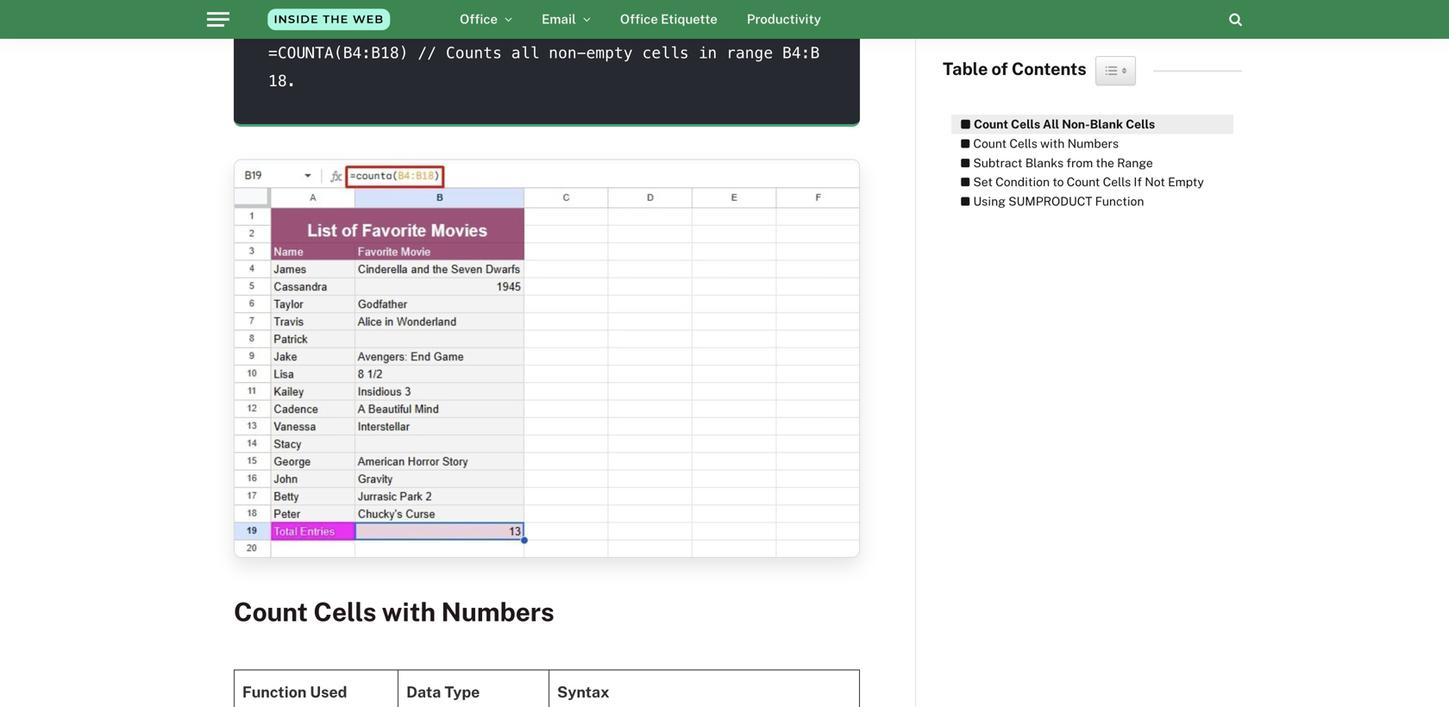 Task type: describe. For each thing, give the bounding box(es) containing it.
with inside count cells all non-blank cells count cells with numbers subtract blanks from the range set condition to count cells if not empty using sumproduct function
[[1041, 136, 1065, 150]]

cells up the used
[[314, 597, 377, 628]]

not
[[1145, 175, 1166, 189]]

syntax
[[557, 683, 610, 701]]

counts
[[446, 44, 502, 62]]

function used
[[242, 683, 347, 701]]

productivity link
[[733, 0, 836, 39]]

etiquette
[[661, 12, 718, 27]]

inside the web image
[[242, 0, 415, 39]]

blanks
[[1026, 156, 1064, 170]]

to
[[1053, 175, 1064, 189]]

in
[[699, 44, 717, 62]]

count cells with numbers link
[[952, 134, 1119, 153]]

set
[[974, 175, 993, 189]]

count cells all non-blank cells count cells with numbers subtract blanks from the range set condition to count cells if not empty using sumproduct function
[[974, 117, 1205, 208]]

0 horizontal spatial numbers
[[441, 597, 555, 628]]

=counta(b4:b18)
[[268, 44, 409, 62]]

cells right blank
[[1126, 117, 1156, 131]]

all
[[1043, 117, 1060, 131]]

subtract
[[974, 156, 1023, 170]]

if
[[1134, 175, 1143, 189]]

search image
[[1230, 13, 1243, 26]]

using sumproduct function link
[[952, 192, 1145, 211]]

=counta(b4:b18) // counts all non-empty cells in range b4:b 18.
[[268, 44, 820, 90]]

empty
[[586, 44, 633, 62]]

set condition to count cells if not empty link
[[952, 173, 1205, 192]]

b4:b
[[783, 44, 820, 62]]

email
[[542, 12, 576, 27]]

0 horizontal spatial with
[[382, 597, 436, 628]]

the
[[1096, 156, 1115, 170]]

all
[[512, 44, 540, 62]]

of
[[992, 58, 1008, 79]]

email link
[[527, 0, 606, 39]]

from
[[1067, 156, 1094, 170]]

used
[[310, 683, 347, 701]]



Task type: locate. For each thing, give the bounding box(es) containing it.
numbers inside count cells all non-blank cells count cells with numbers subtract blanks from the range set condition to count cells if not empty using sumproduct function
[[1068, 136, 1119, 150]]

0 vertical spatial function
[[1096, 194, 1145, 208]]

using
[[974, 194, 1006, 208]]

0 horizontal spatial function
[[242, 683, 307, 701]]

office for office etiquette
[[620, 12, 658, 27]]

1 office from the left
[[460, 12, 498, 27]]

1 horizontal spatial numbers
[[1068, 136, 1119, 150]]

non-
[[549, 44, 586, 62]]

range
[[1118, 156, 1154, 170]]

sumproduct
[[1009, 194, 1093, 208]]

1 horizontal spatial office
[[620, 12, 658, 27]]

1 horizontal spatial function
[[1096, 194, 1145, 208]]

office for office
[[460, 12, 498, 27]]

function down if
[[1096, 194, 1145, 208]]

cells left if
[[1103, 175, 1132, 189]]

office up cells
[[620, 12, 658, 27]]

type
[[445, 683, 480, 701]]

table
[[943, 58, 988, 79]]

counta function to count nonblanks image
[[234, 159, 860, 558]]

1 vertical spatial numbers
[[441, 597, 555, 628]]

//
[[418, 44, 437, 62]]

with down count cells all non-blank cells link
[[1041, 136, 1065, 150]]

1 vertical spatial function
[[242, 683, 307, 701]]

table of contents
[[943, 58, 1087, 79]]

cells up blanks
[[1010, 136, 1038, 150]]

0 horizontal spatial office
[[460, 12, 498, 27]]

office etiquette link
[[606, 0, 733, 39]]

function
[[1096, 194, 1145, 208], [242, 683, 307, 701]]

office up counts
[[460, 12, 498, 27]]

1 horizontal spatial with
[[1041, 136, 1065, 150]]

2 office from the left
[[620, 12, 658, 27]]

0 vertical spatial numbers
[[1068, 136, 1119, 150]]

count
[[974, 117, 1009, 131], [974, 136, 1007, 150], [1067, 175, 1101, 189], [234, 597, 308, 628]]

office link
[[445, 0, 527, 39]]

blank
[[1090, 117, 1124, 131]]

1 vertical spatial with
[[382, 597, 436, 628]]

with
[[1041, 136, 1065, 150], [382, 597, 436, 628]]

18.
[[268, 72, 296, 90]]

count cells with numbers
[[234, 597, 555, 628]]

contents
[[1012, 58, 1087, 79]]

productivity
[[747, 12, 822, 27]]

office
[[460, 12, 498, 27], [620, 12, 658, 27]]

office etiquette
[[620, 12, 718, 27]]

subtract blanks from the range link
[[952, 153, 1154, 173]]

function left the used
[[242, 683, 307, 701]]

numbers
[[1068, 136, 1119, 150], [441, 597, 555, 628]]

empty
[[1169, 175, 1205, 189]]

range
[[727, 44, 773, 62]]

non-
[[1062, 117, 1090, 131]]

function inside count cells all non-blank cells count cells with numbers subtract blanks from the range set condition to count cells if not empty using sumproduct function
[[1096, 194, 1145, 208]]

cells up count cells with numbers link
[[1011, 117, 1041, 131]]

data
[[407, 683, 441, 701]]

data type
[[407, 683, 480, 701]]

with up data
[[382, 597, 436, 628]]

cells
[[1011, 117, 1041, 131], [1126, 117, 1156, 131], [1010, 136, 1038, 150], [1103, 175, 1132, 189], [314, 597, 377, 628]]

condition
[[996, 175, 1050, 189]]

count cells all non-blank cells link
[[952, 115, 1156, 134]]

0 vertical spatial with
[[1041, 136, 1065, 150]]

cells
[[642, 44, 689, 62]]



Task type: vqa. For each thing, say whether or not it's contained in the screenshot.
office
yes



